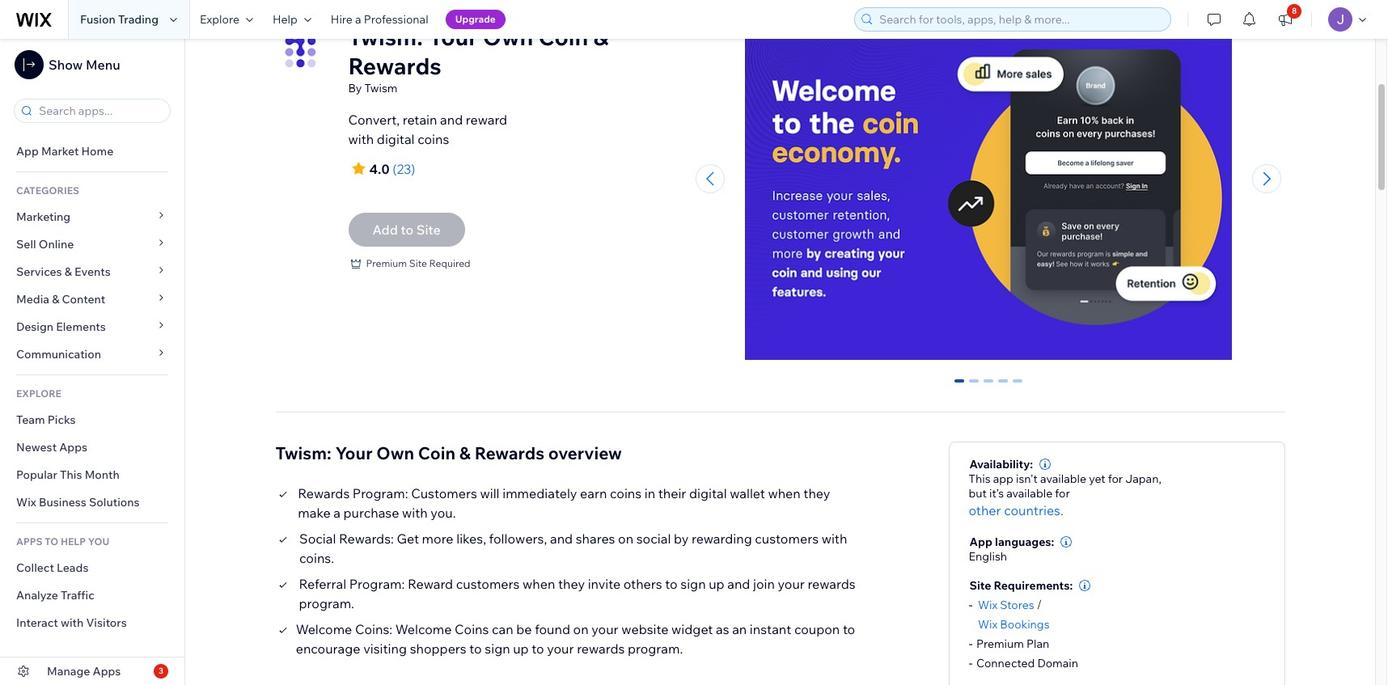 Task type: vqa. For each thing, say whether or not it's contained in the screenshot.
Free
no



Task type: describe. For each thing, give the bounding box(es) containing it.
be
[[516, 621, 532, 637]]

as
[[716, 621, 729, 637]]

month
[[85, 468, 120, 482]]

customers
[[411, 485, 477, 501]]

4.0 ( 23 )
[[369, 161, 416, 177]]

)
[[411, 161, 416, 177]]

leads
[[57, 561, 89, 575]]

rewards inside 'rewards program: customers will immediately earn coins in their digital wallet when they make a purchase with you.'
[[298, 485, 350, 501]]

2
[[986, 379, 992, 394]]

app for app languages:
[[970, 534, 993, 549]]

manage
[[47, 664, 90, 679]]

other countries. link
[[969, 501, 1064, 520]]

coins for digital
[[418, 131, 449, 147]]

immediately
[[503, 485, 577, 501]]

popular this month
[[16, 468, 120, 482]]

program. inside referral program: reward customers when they invite others to sign up and join your rewards program.
[[299, 595, 354, 611]]

this inside sidebar element
[[60, 468, 82, 482]]

collect
[[16, 561, 54, 575]]

0 1 2 3 4
[[957, 379, 1021, 394]]

1 horizontal spatial by
[[348, 81, 362, 95]]

1 vertical spatial required
[[429, 257, 471, 269]]

followers,
[[489, 530, 547, 547]]

0 horizontal spatial by
[[292, 66, 306, 81]]

an
[[732, 621, 747, 637]]

(
[[393, 161, 397, 177]]

rewards down professional
[[348, 52, 442, 80]]

upgrade
[[455, 13, 496, 25]]

wix business solutions link
[[0, 489, 184, 516]]

social
[[299, 530, 336, 547]]

more
[[422, 530, 454, 547]]

sell online
[[16, 237, 74, 252]]

events
[[74, 265, 111, 279]]

requirements:
[[994, 578, 1073, 593]]

customers inside referral program: reward customers when they invite others to sign up and join your rewards program.
[[456, 576, 520, 592]]

rewards:
[[339, 530, 394, 547]]

app market home link
[[0, 138, 184, 165]]

convert, retain and reward with digital coins
[[348, 112, 507, 147]]

up inside welcome coins: welcome coins can be found on your website widget as an instant coupon to encourage visiting shoppers to sign up to your rewards program.
[[513, 640, 529, 657]]

coins.
[[299, 550, 334, 566]]

invite
[[588, 576, 621, 592]]

it's
[[990, 486, 1004, 501]]

analyze traffic link
[[0, 582, 184, 609]]

coins for earn
[[610, 485, 642, 501]]

get
[[397, 530, 419, 547]]

likes,
[[456, 530, 486, 547]]

rewards program: customers will immediately earn coins in their digital wallet when they make a purchase with you.
[[298, 485, 830, 521]]

manage apps
[[47, 664, 121, 679]]

program: for program.
[[349, 576, 405, 592]]

Search for tools, apps, help & more... field
[[875, 8, 1166, 31]]

with inside convert, retain and reward with digital coins
[[348, 131, 374, 147]]

apps
[[16, 536, 42, 548]]

team picks
[[16, 413, 76, 427]]

services & events link
[[0, 258, 184, 286]]

rewards inside referral program: reward customers when they invite others to sign up and join your rewards program.
[[808, 576, 856, 592]]

1 - from the top
[[969, 598, 973, 612]]

1 horizontal spatial twism
[[364, 81, 398, 95]]

1 vertical spatial your
[[592, 621, 619, 637]]

2 vertical spatial wix
[[978, 617, 998, 632]]

rewards inside welcome coins: welcome coins can be found on your website widget as an instant coupon to encourage visiting shoppers to sign up to your rewards program.
[[577, 640, 625, 657]]

0 horizontal spatial for
[[1055, 486, 1070, 501]]

shoppers
[[410, 640, 467, 657]]

elements
[[56, 320, 106, 334]]

4.0
[[369, 161, 390, 177]]

program: for purchase
[[353, 485, 408, 501]]

stores
[[1000, 598, 1035, 612]]

sell
[[16, 237, 36, 252]]

- wix stores / wix bookings - premium plan - connected domain
[[969, 598, 1079, 670]]

coupon
[[794, 621, 840, 637]]

premium inside - wix stores / wix bookings - premium plan - connected domain
[[976, 636, 1024, 651]]

digital inside convert, retain and reward with digital coins
[[377, 131, 415, 147]]

media
[[16, 292, 49, 307]]

0 vertical spatial required
[[1167, 57, 1208, 70]]

help
[[273, 12, 298, 27]]

bookings
[[1000, 617, 1050, 632]]

coins
[[455, 621, 489, 637]]

/
[[1038, 598, 1041, 612]]

media & content link
[[0, 286, 184, 313]]

twism: your own coin & rewards by twism down professional
[[292, 49, 497, 81]]

to right the coupon
[[843, 621, 855, 637]]

this inside this app isn't available yet for japan, but it's available for other countries.
[[969, 471, 991, 486]]

hire
[[331, 12, 353, 27]]

and inside referral program: reward customers when they invite others to sign up and join your rewards program.
[[728, 576, 750, 592]]

design elements
[[16, 320, 106, 334]]

solutions
[[89, 495, 140, 510]]

design elements link
[[0, 313, 184, 341]]

coins:
[[355, 621, 393, 637]]

domain
[[1038, 656, 1079, 670]]

communication link
[[0, 341, 184, 368]]

marketing link
[[0, 203, 184, 231]]

when inside referral program: reward customers when they invite others to sign up and join your rewards program.
[[523, 576, 555, 592]]

help
[[61, 536, 86, 548]]

menu
[[86, 57, 120, 73]]

to down coins at the bottom left of the page
[[470, 640, 482, 657]]

up inside referral program: reward customers when they invite others to sign up and join your rewards program.
[[709, 576, 725, 592]]

countries.
[[1004, 502, 1064, 518]]

visiting
[[363, 640, 407, 657]]

picks
[[48, 413, 76, 427]]

reward
[[408, 576, 453, 592]]

wallet
[[730, 485, 765, 501]]

marketing
[[16, 210, 71, 224]]

fusion
[[80, 12, 116, 27]]

purchase
[[343, 505, 399, 521]]

1 horizontal spatial for
[[1108, 471, 1123, 486]]

show
[[49, 57, 83, 73]]

social
[[637, 530, 671, 547]]

sell online link
[[0, 231, 184, 258]]



Task type: locate. For each thing, give the bounding box(es) containing it.
3 - from the top
[[969, 656, 973, 670]]

for up countries.
[[1055, 486, 1070, 501]]

1 horizontal spatial and
[[550, 530, 573, 547]]

1 horizontal spatial digital
[[689, 485, 727, 501]]

0 horizontal spatial apps
[[59, 440, 87, 455]]

on left social
[[618, 530, 634, 547]]

wix left stores
[[978, 598, 998, 612]]

welcome up the shoppers
[[395, 621, 452, 637]]

apps up popular this month
[[59, 440, 87, 455]]

1 vertical spatial premium site required
[[366, 257, 471, 269]]

social rewards: get more likes, followers, and shares on social by rewarding customers with coins.
[[299, 530, 847, 566]]

0 vertical spatial site
[[1147, 57, 1165, 70]]

wix left bookings
[[978, 617, 998, 632]]

2 horizontal spatial premium
[[1104, 57, 1145, 70]]

0 vertical spatial premium site required
[[1104, 57, 1208, 70]]

program.
[[299, 595, 354, 611], [628, 640, 683, 657]]

your down found
[[547, 640, 574, 657]]

twism: your own coin & rewards by twism up the reward
[[348, 23, 609, 95]]

wix inside wix business solutions link
[[16, 495, 36, 510]]

1 vertical spatial site
[[409, 257, 427, 269]]

2 horizontal spatial site
[[1147, 57, 1165, 70]]

1 horizontal spatial program.
[[628, 640, 683, 657]]

1 horizontal spatial a
[[355, 12, 361, 27]]

upgrade button
[[446, 10, 506, 29]]

isn't
[[1016, 471, 1038, 486]]

apps for newest apps
[[59, 440, 87, 455]]

sign inside welcome coins: welcome coins can be found on your website widget as an instant coupon to encourage visiting shoppers to sign up to your rewards program.
[[485, 640, 510, 657]]

digital inside 'rewards program: customers will immediately earn coins in their digital wallet when they make a purchase with you.'
[[689, 485, 727, 501]]

1 horizontal spatial on
[[618, 530, 634, 547]]

1 horizontal spatial welcome
[[395, 621, 452, 637]]

sign up widget
[[681, 576, 706, 592]]

1 horizontal spatial premium site required
[[1104, 57, 1208, 70]]

help button
[[263, 0, 321, 39]]

sidebar element
[[0, 39, 185, 685]]

- left connected
[[969, 656, 973, 670]]

categories
[[16, 184, 79, 197]]

0 horizontal spatial when
[[523, 576, 555, 592]]

to down be
[[532, 640, 544, 657]]

sign inside referral program: reward customers when they invite others to sign up and join your rewards program.
[[681, 576, 706, 592]]

0 vertical spatial sign
[[681, 576, 706, 592]]

0 horizontal spatial program.
[[299, 595, 354, 611]]

program: inside 'rewards program: customers will immediately earn coins in their digital wallet when they make a purchase with you.'
[[353, 485, 408, 501]]

1 horizontal spatial coins
[[610, 485, 642, 501]]

0 vertical spatial apps
[[59, 440, 87, 455]]

program. down referral at the bottom left
[[299, 595, 354, 611]]

to inside referral program: reward customers when they invite others to sign up and join your rewards program.
[[665, 576, 678, 592]]

1 welcome from the left
[[296, 621, 352, 637]]

with inside 'rewards program: customers will immediately earn coins in their digital wallet when they make a purchase with you.'
[[402, 505, 428, 521]]

1 vertical spatial up
[[513, 640, 529, 657]]

1 horizontal spatial required
[[1167, 57, 1208, 70]]

2 horizontal spatial your
[[778, 576, 805, 592]]

1 horizontal spatial premium
[[976, 636, 1024, 651]]

professional
[[364, 12, 429, 27]]

3 right 2
[[1000, 379, 1007, 394]]

1 vertical spatial they
[[558, 576, 585, 592]]

on inside social rewards: get more likes, followers, and shares on social by rewarding customers with coins.
[[618, 530, 634, 547]]

when
[[768, 485, 801, 501], [523, 576, 555, 592]]

they inside referral program: reward customers when they invite others to sign up and join your rewards program.
[[558, 576, 585, 592]]

0 horizontal spatial site
[[409, 257, 427, 269]]

customers up join
[[755, 530, 819, 547]]

program: up 'coins:'
[[349, 576, 405, 592]]

in
[[645, 485, 655, 501]]

and inside convert, retain and reward with digital coins
[[440, 112, 463, 128]]

site
[[1147, 57, 1165, 70], [409, 257, 427, 269], [970, 578, 991, 593]]

twism up 'convert,'
[[364, 81, 398, 95]]

newest
[[16, 440, 57, 455]]

program. inside welcome coins: welcome coins can be found on your website widget as an instant coupon to encourage visiting shoppers to sign up to your rewards program.
[[628, 640, 683, 657]]

rewarding
[[692, 530, 752, 547]]

a inside 'rewards program: customers will immediately earn coins in their digital wallet when they make a purchase with you.'
[[334, 505, 341, 521]]

this left app
[[969, 471, 991, 486]]

1 horizontal spatial sign
[[681, 576, 706, 592]]

0 horizontal spatial rewards
[[577, 640, 625, 657]]

0 horizontal spatial sign
[[485, 640, 510, 657]]

program: inside referral program: reward customers when they invite others to sign up and join your rewards program.
[[349, 576, 405, 592]]

2 vertical spatial your
[[547, 640, 574, 657]]

0 vertical spatial wix
[[16, 495, 36, 510]]

1 horizontal spatial customers
[[755, 530, 819, 547]]

- left stores
[[969, 598, 973, 612]]

for right yet
[[1108, 471, 1123, 486]]

japan,
[[1126, 471, 1162, 486]]

they left "invite" at left
[[558, 576, 585, 592]]

0 horizontal spatial coins
[[418, 131, 449, 147]]

for
[[1108, 471, 1123, 486], [1055, 486, 1070, 501]]

required
[[1167, 57, 1208, 70], [429, 257, 471, 269]]

referral program: reward customers when they invite others to sign up and join your rewards program.
[[299, 576, 856, 611]]

explore
[[16, 388, 61, 400]]

up down be
[[513, 640, 529, 657]]

1 vertical spatial program:
[[349, 576, 405, 592]]

0 vertical spatial up
[[709, 576, 725, 592]]

and left shares
[[550, 530, 573, 547]]

0 horizontal spatial on
[[573, 621, 589, 637]]

1 vertical spatial and
[[550, 530, 573, 547]]

program: up purchase
[[353, 485, 408, 501]]

a right hire
[[355, 12, 361, 27]]

1 vertical spatial when
[[523, 576, 555, 592]]

available
[[1041, 471, 1087, 486], [1007, 486, 1053, 501]]

1 horizontal spatial site
[[970, 578, 991, 593]]

0 horizontal spatial up
[[513, 640, 529, 657]]

0 vertical spatial digital
[[377, 131, 415, 147]]

2 vertical spatial -
[[969, 656, 973, 670]]

when right wallet
[[768, 485, 801, 501]]

rewards up the coupon
[[808, 576, 856, 592]]

twism down hire
[[310, 66, 343, 81]]

convert,
[[348, 112, 400, 128]]

popular
[[16, 468, 57, 482]]

content
[[62, 292, 105, 307]]

can
[[492, 621, 514, 637]]

1 vertical spatial wix
[[978, 598, 998, 612]]

coins left in
[[610, 485, 642, 501]]

this up wix business solutions
[[60, 468, 82, 482]]

customers up 'can'
[[456, 576, 520, 592]]

0 horizontal spatial and
[[440, 112, 463, 128]]

0 vertical spatial rewards
[[808, 576, 856, 592]]

8 button
[[1268, 0, 1303, 39]]

your inside referral program: reward customers when they invite others to sign up and join your rewards program.
[[778, 576, 805, 592]]

0 horizontal spatial they
[[558, 576, 585, 592]]

communication
[[16, 347, 104, 362]]

hire a professional
[[331, 12, 429, 27]]

apps
[[59, 440, 87, 455], [93, 664, 121, 679]]

2 vertical spatial premium
[[976, 636, 1024, 651]]

coins inside 'rewards program: customers will immediately earn coins in their digital wallet when they make a purchase with you.'
[[610, 485, 642, 501]]

by
[[674, 530, 689, 547]]

your right join
[[778, 576, 805, 592]]

referral
[[299, 576, 346, 592]]

they inside 'rewards program: customers will immediately earn coins in their digital wallet when they make a purchase with you.'
[[804, 485, 830, 501]]

digital right the their
[[689, 485, 727, 501]]

rewards down 'website'
[[577, 640, 625, 657]]

rewards up make
[[298, 485, 350, 501]]

services
[[16, 265, 62, 279]]

twism: your own coin & rewards preview 0 image
[[745, 0, 1233, 368]]

up
[[709, 576, 725, 592], [513, 640, 529, 657]]

1 vertical spatial coins
[[610, 485, 642, 501]]

2 welcome from the left
[[395, 621, 452, 637]]

apps right 'manage'
[[93, 664, 121, 679]]

0 horizontal spatial twism
[[310, 66, 343, 81]]

with inside sidebar element
[[61, 616, 84, 630]]

up down rewarding
[[709, 576, 725, 592]]

1 horizontal spatial rewards
[[808, 576, 856, 592]]

0 horizontal spatial a
[[334, 505, 341, 521]]

coins down retain
[[418, 131, 449, 147]]

Search apps... field
[[34, 100, 165, 122]]

hire a professional link
[[321, 0, 438, 39]]

1 vertical spatial premium
[[366, 257, 407, 269]]

wix down popular
[[16, 495, 36, 510]]

by down help button
[[292, 66, 306, 81]]

1 vertical spatial apps
[[93, 664, 121, 679]]

0 vertical spatial program.
[[299, 595, 354, 611]]

show menu button
[[15, 50, 120, 79]]

customers inside social rewards: get more likes, followers, and shares on social by rewarding customers with coins.
[[755, 530, 819, 547]]

encourage
[[296, 640, 360, 657]]

1 horizontal spatial this
[[969, 471, 991, 486]]

1 horizontal spatial your
[[592, 621, 619, 637]]

app down other
[[970, 534, 993, 549]]

coins inside convert, retain and reward with digital coins
[[418, 131, 449, 147]]

available up countries.
[[1007, 486, 1053, 501]]

0 horizontal spatial app
[[16, 144, 39, 159]]

2 horizontal spatial and
[[728, 576, 750, 592]]

apps to help you
[[16, 536, 109, 548]]

found
[[535, 621, 570, 637]]

this
[[60, 468, 82, 482], [969, 471, 991, 486]]

0 vertical spatial app
[[16, 144, 39, 159]]

1
[[971, 379, 978, 394]]

1 horizontal spatial when
[[768, 485, 801, 501]]

coins
[[418, 131, 449, 147], [610, 485, 642, 501]]

traffic
[[61, 588, 94, 603]]

your
[[428, 23, 478, 51], [338, 49, 366, 65], [335, 442, 373, 463]]

app left market
[[16, 144, 39, 159]]

0 horizontal spatial this
[[60, 468, 82, 482]]

home
[[81, 144, 114, 159]]

reward
[[466, 112, 507, 128]]

team picks link
[[0, 406, 184, 434]]

0 horizontal spatial digital
[[377, 131, 415, 147]]

0 horizontal spatial welcome
[[296, 621, 352, 637]]

app for app market home
[[16, 144, 39, 159]]

1 horizontal spatial up
[[709, 576, 725, 592]]

1 horizontal spatial 3
[[1000, 379, 1007, 394]]

1 vertical spatial rewards
[[577, 640, 625, 657]]

1 vertical spatial program.
[[628, 640, 683, 657]]

rewards up will
[[475, 442, 545, 463]]

on right found
[[573, 621, 589, 637]]

4
[[1015, 379, 1021, 394]]

0 horizontal spatial premium
[[366, 257, 407, 269]]

program. down 'website'
[[628, 640, 683, 657]]

available left yet
[[1041, 471, 1087, 486]]

0 horizontal spatial 3
[[159, 666, 163, 676]]

popular this month link
[[0, 461, 184, 489]]

0 vertical spatial on
[[618, 530, 634, 547]]

wix stores link
[[978, 598, 1035, 612], [978, 598, 1035, 612]]

when up found
[[523, 576, 555, 592]]

and left join
[[728, 576, 750, 592]]

digital down 'convert,'
[[377, 131, 415, 147]]

0 vertical spatial -
[[969, 598, 973, 612]]

0 vertical spatial a
[[355, 12, 361, 27]]

1 vertical spatial customers
[[456, 576, 520, 592]]

0 horizontal spatial customers
[[456, 576, 520, 592]]

collect leads link
[[0, 554, 184, 582]]

fusion trading
[[80, 12, 159, 27]]

1 horizontal spatial they
[[804, 485, 830, 501]]

apps for manage apps
[[93, 664, 121, 679]]

1 horizontal spatial apps
[[93, 664, 121, 679]]

show menu
[[49, 57, 120, 73]]

0 horizontal spatial premium site required
[[366, 257, 471, 269]]

0 vertical spatial 3
[[1000, 379, 1007, 394]]

twism: your own coin & rewards logo image
[[275, 28, 324, 76], [253, 49, 282, 78]]

with inside social rewards: get more likes, followers, and shares on social by rewarding customers with coins.
[[822, 530, 847, 547]]

app inside sidebar element
[[16, 144, 39, 159]]

0 vertical spatial coins
[[418, 131, 449, 147]]

english
[[969, 549, 1007, 564]]

rewards
[[444, 49, 497, 65], [348, 52, 442, 80], [475, 442, 545, 463], [298, 485, 350, 501]]

to right others
[[665, 576, 678, 592]]

0 vertical spatial your
[[778, 576, 805, 592]]

3 inside sidebar element
[[159, 666, 163, 676]]

coin
[[539, 23, 588, 51], [401, 49, 429, 65], [418, 442, 456, 463]]

welcome coins: welcome coins can be found on your website widget as an instant coupon to encourage visiting shoppers to sign up to your rewards program.
[[296, 621, 855, 657]]

1 vertical spatial sign
[[485, 640, 510, 657]]

3 right manage apps
[[159, 666, 163, 676]]

2 vertical spatial and
[[728, 576, 750, 592]]

you
[[88, 536, 109, 548]]

make
[[298, 505, 331, 521]]

and right retain
[[440, 112, 463, 128]]

interact with visitors link
[[0, 609, 184, 637]]

and inside social rewards: get more likes, followers, and shares on social by rewarding customers with coins.
[[550, 530, 573, 547]]

- left plan
[[969, 636, 973, 651]]

market
[[41, 144, 79, 159]]

newest apps link
[[0, 434, 184, 461]]

1 vertical spatial -
[[969, 636, 973, 651]]

premium
[[1104, 57, 1145, 70], [366, 257, 407, 269], [976, 636, 1024, 651]]

0 horizontal spatial your
[[547, 640, 574, 657]]

your left 'website'
[[592, 621, 619, 637]]

app languages:
[[970, 534, 1054, 549]]

explore
[[200, 12, 239, 27]]

twism: your own coin & rewards overview
[[275, 442, 622, 463]]

by
[[292, 66, 306, 81], [348, 81, 362, 95]]

0 vertical spatial program:
[[353, 485, 408, 501]]

rewards down upgrade button
[[444, 49, 497, 65]]

they right wallet
[[804, 485, 830, 501]]

1 vertical spatial on
[[573, 621, 589, 637]]

1 vertical spatial app
[[970, 534, 993, 549]]

apps inside newest apps link
[[59, 440, 87, 455]]

collect leads
[[16, 561, 89, 575]]

overview
[[548, 442, 622, 463]]

0 horizontal spatial required
[[429, 257, 471, 269]]

1 horizontal spatial app
[[970, 534, 993, 549]]

website
[[621, 621, 669, 637]]

other
[[969, 502, 1001, 518]]

analyze traffic
[[16, 588, 94, 603]]

1 vertical spatial a
[[334, 505, 341, 521]]

on inside welcome coins: welcome coins can be found on your website widget as an instant coupon to encourage visiting shoppers to sign up to your rewards program.
[[573, 621, 589, 637]]

welcome up encourage
[[296, 621, 352, 637]]

by up 'convert,'
[[348, 81, 362, 95]]

design
[[16, 320, 53, 334]]

0 vertical spatial when
[[768, 485, 801, 501]]

1 vertical spatial 3
[[159, 666, 163, 676]]

a right make
[[334, 505, 341, 521]]

2 - from the top
[[969, 636, 973, 651]]

visitors
[[86, 616, 127, 630]]

sign down 'can'
[[485, 640, 510, 657]]

with
[[348, 131, 374, 147], [402, 505, 428, 521], [822, 530, 847, 547], [61, 616, 84, 630]]

others
[[624, 576, 662, 592]]

0 vertical spatial customers
[[755, 530, 819, 547]]

when inside 'rewards program: customers will immediately earn coins in their digital wallet when they make a purchase with you.'
[[768, 485, 801, 501]]



